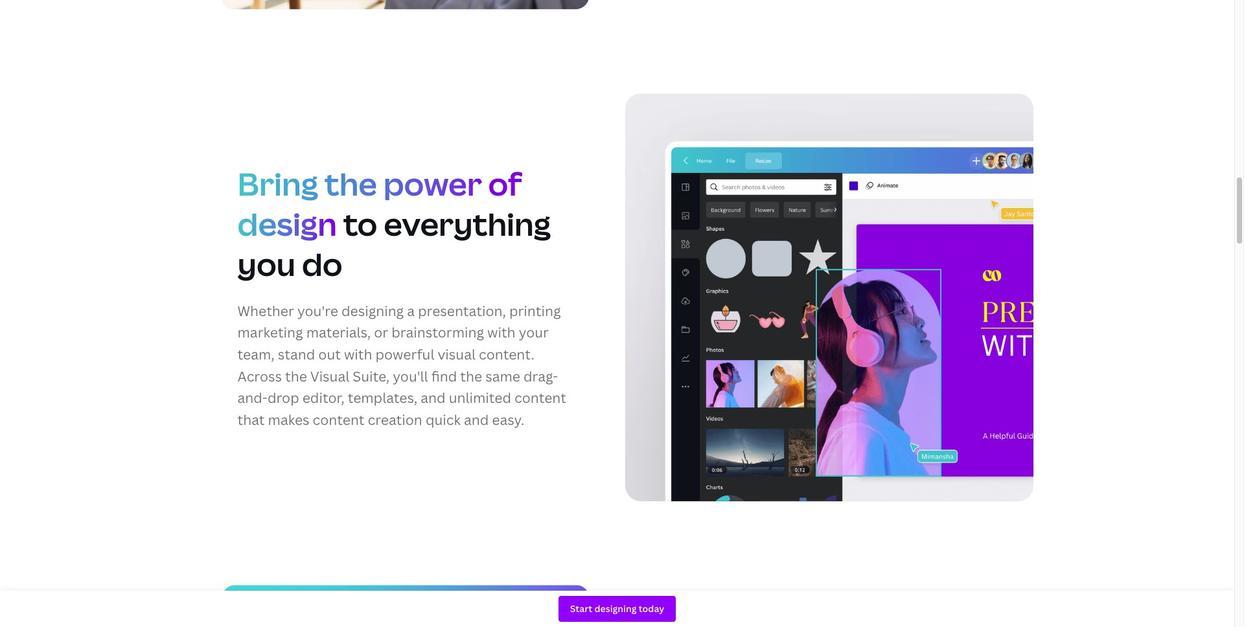Task type: locate. For each thing, give the bounding box(es) containing it.
creation
[[368, 411, 423, 429]]

0 horizontal spatial and
[[421, 389, 446, 407]]

content down drag- at the bottom of the page
[[515, 389, 566, 407]]

1 vertical spatial content
[[313, 411, 365, 429]]

1 vertical spatial and
[[464, 411, 489, 429]]

do
[[302, 243, 343, 285]]

1 horizontal spatial the
[[325, 162, 377, 205]]

the
[[325, 162, 377, 205], [285, 367, 307, 385], [460, 367, 482, 385]]

visual
[[438, 345, 476, 364]]

out
[[318, 345, 341, 364]]

templates,
[[348, 389, 418, 407]]

marketing
[[238, 324, 303, 342]]

the inside bring the power of design
[[325, 162, 377, 205]]

and
[[421, 389, 446, 407], [464, 411, 489, 429]]

0 vertical spatial with
[[487, 324, 516, 342]]

1 horizontal spatial with
[[487, 324, 516, 342]]

across
[[238, 367, 282, 385]]

content down editor,
[[313, 411, 365, 429]]

materials,
[[306, 324, 371, 342]]

with up "content."
[[487, 324, 516, 342]]

you'll
[[393, 367, 428, 385]]

editor,
[[303, 389, 345, 407]]

makes
[[268, 411, 310, 429]]

content
[[515, 389, 566, 407], [313, 411, 365, 429]]

1 horizontal spatial content
[[515, 389, 566, 407]]

your
[[519, 324, 549, 342]]

with up suite,
[[344, 345, 372, 364]]

to
[[343, 203, 378, 245]]

0 vertical spatial content
[[515, 389, 566, 407]]

drop
[[268, 389, 299, 407]]

with
[[487, 324, 516, 342], [344, 345, 372, 364]]

printing
[[509, 302, 561, 320]]

and down unlimited
[[464, 411, 489, 429]]

whether
[[238, 302, 294, 320]]

unlimited
[[449, 389, 511, 407]]

and up quick
[[421, 389, 446, 407]]

1 vertical spatial with
[[344, 345, 372, 364]]

bring the power of design
[[238, 162, 522, 245]]

design
[[238, 203, 337, 245]]



Task type: vqa. For each thing, say whether or not it's contained in the screenshot.
SUITE,
yes



Task type: describe. For each thing, give the bounding box(es) containing it.
easy.
[[492, 411, 525, 429]]

same
[[486, 367, 520, 385]]

designing
[[342, 302, 404, 320]]

1 horizontal spatial and
[[464, 411, 489, 429]]

that
[[238, 411, 265, 429]]

0 horizontal spatial content
[[313, 411, 365, 429]]

stand
[[278, 345, 315, 364]]

find
[[431, 367, 457, 385]]

0 horizontal spatial with
[[344, 345, 372, 364]]

0 vertical spatial and
[[421, 389, 446, 407]]

suite,
[[353, 367, 390, 385]]

you
[[238, 243, 296, 285]]

visual
[[310, 367, 350, 385]]

drag-
[[524, 367, 558, 385]]

or
[[374, 324, 388, 342]]

of
[[488, 162, 522, 205]]

2 horizontal spatial the
[[460, 367, 482, 385]]

whether you're designing a presentation, printing marketing materials, or brainstorming with your team, stand out with powerful visual content. across the visual suite, you'll find the same drag- and-drop editor, templates, and unlimited content that makes content creation quick and easy.
[[238, 302, 566, 429]]

and-
[[238, 389, 268, 407]]

brainstorming
[[392, 324, 484, 342]]

quick
[[426, 411, 461, 429]]

power
[[384, 162, 482, 205]]

team,
[[238, 345, 275, 364]]

a
[[407, 302, 415, 320]]

you're
[[297, 302, 338, 320]]

bring
[[238, 162, 318, 205]]

content.
[[479, 345, 535, 364]]

to everything you do
[[238, 203, 551, 285]]

powerful
[[376, 345, 435, 364]]

presentation,
[[418, 302, 506, 320]]

everything
[[384, 203, 551, 245]]

0 horizontal spatial the
[[285, 367, 307, 385]]



